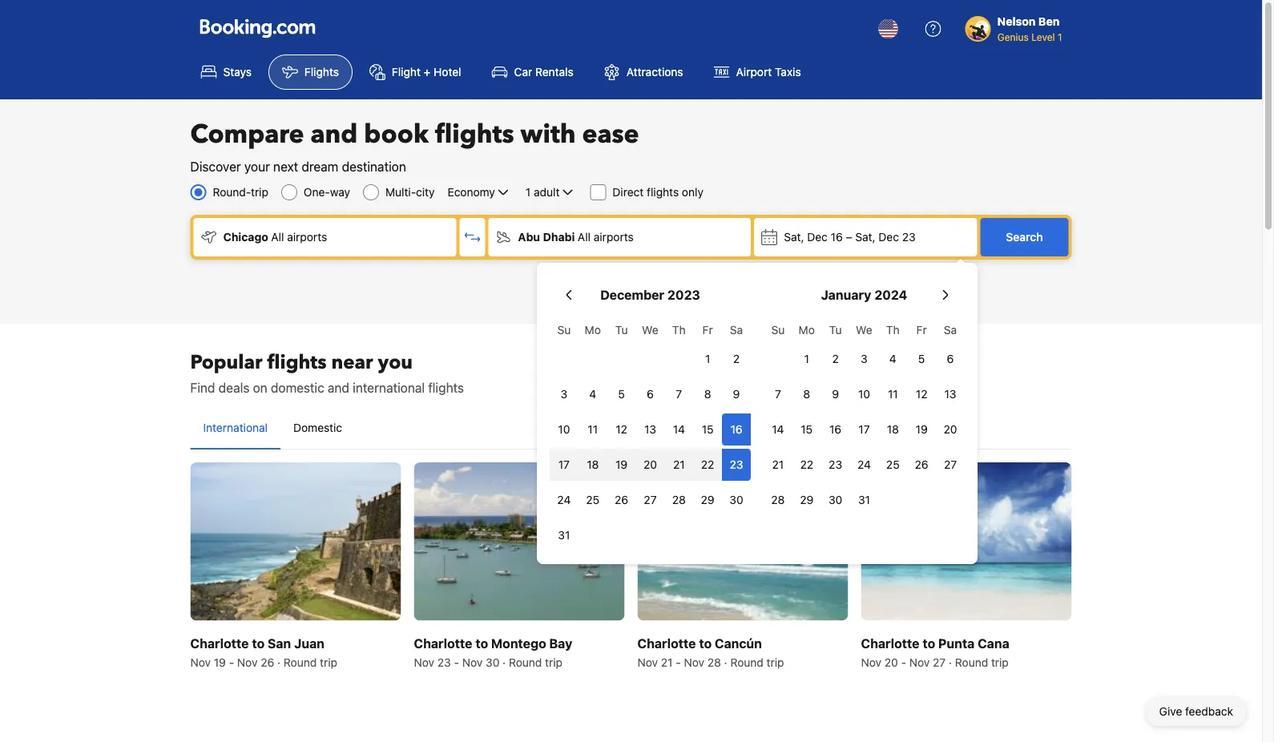 Task type: locate. For each thing, give the bounding box(es) containing it.
14 left 15 january 2024 option
[[772, 423, 784, 436]]

23
[[902, 230, 916, 244], [730, 458, 743, 471], [829, 458, 842, 471], [437, 655, 451, 669]]

1 vertical spatial 6
[[647, 388, 654, 401]]

18 inside 18 'checkbox'
[[587, 458, 599, 471]]

9
[[733, 388, 740, 401], [832, 388, 839, 401]]

7 left 8 'option'
[[676, 388, 682, 401]]

26 for '26' option at the right bottom of page
[[915, 458, 929, 471]]

3 · from the left
[[724, 655, 727, 669]]

4 to from the left
[[923, 635, 935, 651]]

all
[[271, 230, 284, 244], [578, 230, 591, 244]]

3
[[861, 352, 868, 365], [561, 388, 568, 401]]

0 horizontal spatial sat,
[[784, 230, 804, 244]]

2 sat, from the left
[[855, 230, 876, 244]]

1 horizontal spatial 28
[[708, 655, 721, 669]]

1 horizontal spatial 7
[[775, 388, 781, 401]]

0 horizontal spatial mo
[[585, 323, 601, 337]]

10 for 10 january 2024 option in the right of the page
[[858, 388, 870, 401]]

0 vertical spatial 3
[[861, 352, 868, 365]]

round-
[[213, 186, 251, 199]]

deals
[[219, 380, 250, 396]]

1 horizontal spatial 31
[[858, 493, 870, 507]]

10
[[858, 388, 870, 401], [558, 423, 570, 436]]

25 for the 25 january 2024 checkbox
[[886, 458, 900, 471]]

9 right 8 'option'
[[733, 388, 740, 401]]

th up 4 option
[[886, 323, 900, 337]]

0 horizontal spatial 24
[[557, 493, 571, 507]]

9 right 8 january 2024 checkbox
[[832, 388, 839, 401]]

0 horizontal spatial 14
[[673, 423, 685, 436]]

· inside charlotte to cancún nov 21 - nov 28 · round trip
[[724, 655, 727, 669]]

charlotte to san juan image
[[190, 462, 401, 621]]

nov
[[190, 655, 211, 669], [237, 655, 258, 669], [414, 655, 434, 669], [462, 655, 483, 669], [638, 655, 658, 669], [684, 655, 704, 669], [861, 655, 882, 669], [910, 655, 930, 669]]

0 vertical spatial 20
[[944, 423, 957, 436]]

16 right 15 january 2024 option
[[830, 423, 842, 436]]

to left montego
[[476, 635, 488, 651]]

11 inside 11 december 2023 checkbox
[[588, 423, 598, 436]]

0 horizontal spatial 4
[[589, 388, 596, 401]]

28 for 28 january 2024 option
[[771, 493, 785, 507]]

1 horizontal spatial 19
[[616, 458, 628, 471]]

25
[[886, 458, 900, 471], [586, 493, 600, 507]]

11 January 2024 checkbox
[[879, 378, 907, 410]]

3 inside checkbox
[[861, 352, 868, 365]]

2 tu from the left
[[829, 323, 842, 337]]

14 inside option
[[673, 423, 685, 436]]

2 8 from the left
[[803, 388, 810, 401]]

3 round from the left
[[731, 655, 764, 669]]

27 right 26 december 2023 checkbox
[[644, 493, 657, 507]]

· inside 'charlotte to punta cana nov 20 - nov 27 · round trip'
[[949, 655, 952, 669]]

19 for the 19 option
[[616, 458, 628, 471]]

24 right 23 option
[[858, 458, 871, 471]]

1 horizontal spatial 12
[[916, 388, 928, 401]]

8 inside 'option'
[[704, 388, 711, 401]]

tu down december
[[615, 323, 628, 337]]

1 vertical spatial 20
[[644, 458, 657, 471]]

mo
[[585, 323, 601, 337], [799, 323, 815, 337]]

0 vertical spatial 12
[[916, 388, 928, 401]]

to inside charlotte to cancún nov 21 - nov 28 · round trip
[[699, 635, 712, 651]]

airport taxis link
[[700, 55, 815, 90]]

3 left 4 option
[[861, 352, 868, 365]]

4 inside checkbox
[[589, 388, 596, 401]]

1 8 from the left
[[704, 388, 711, 401]]

28 inside option
[[672, 493, 686, 507]]

1 9 from the left
[[733, 388, 740, 401]]

0 horizontal spatial 19
[[214, 655, 226, 669]]

to left 'san'
[[252, 635, 265, 651]]

round inside charlotte to cancún nov 21 - nov 28 · round trip
[[731, 655, 764, 669]]

4 charlotte from the left
[[861, 635, 920, 651]]

2 horizontal spatial 21
[[772, 458, 784, 471]]

flights up domestic
[[267, 349, 327, 375]]

13 December 2023 checkbox
[[636, 414, 665, 446]]

flights up "economy"
[[435, 117, 514, 152]]

and up dream on the top left of the page
[[311, 117, 358, 152]]

29 right 28 option
[[701, 493, 715, 507]]

adult
[[534, 186, 560, 199]]

20 inside checkbox
[[944, 423, 957, 436]]

1 left adult
[[526, 186, 531, 199]]

su for december
[[557, 323, 571, 337]]

30 down montego
[[486, 655, 500, 669]]

to inside 'charlotte to punta cana nov 20 - nov 27 · round trip'
[[923, 635, 935, 651]]

3 - from the left
[[676, 655, 681, 669]]

29 inside option
[[800, 493, 814, 507]]

22 inside checkbox
[[800, 458, 814, 471]]

23 inside charlotte to montego bay nov 23 - nov 30 · round trip
[[437, 655, 451, 669]]

1 horizontal spatial grid
[[764, 314, 965, 516]]

31 January 2024 checkbox
[[850, 484, 879, 516]]

trip inside charlotte to montego bay nov 23 - nov 30 · round trip
[[545, 655, 563, 669]]

0 horizontal spatial fr
[[703, 323, 713, 337]]

round down punta
[[955, 655, 988, 669]]

10 left 11 december 2023 checkbox
[[558, 423, 570, 436]]

8 for 8 'option'
[[704, 388, 711, 401]]

th down the 2023
[[672, 323, 686, 337]]

taxis
[[775, 65, 801, 79]]

1 horizontal spatial 13
[[945, 388, 957, 401]]

1 horizontal spatial 29
[[800, 493, 814, 507]]

13 inside checkbox
[[644, 423, 656, 436]]

15
[[702, 423, 714, 436], [801, 423, 813, 436]]

1 tu from the left
[[615, 323, 628, 337]]

2 to from the left
[[476, 635, 488, 651]]

charlotte for charlotte to montego bay
[[414, 635, 472, 651]]

way
[[330, 186, 350, 199]]

flight
[[392, 65, 421, 79]]

bay
[[549, 635, 573, 651]]

1 horizontal spatial 5
[[918, 352, 925, 365]]

round inside 'charlotte to punta cana nov 20 - nov 27 · round trip'
[[955, 655, 988, 669]]

31 inside checkbox
[[558, 529, 570, 542]]

charlotte left 'san'
[[190, 635, 249, 651]]

round inside charlotte to san juan nov 19 - nov 26 · round trip
[[284, 655, 317, 669]]

11 right 10 option
[[588, 423, 598, 436]]

2 charlotte from the left
[[414, 635, 472, 651]]

15 January 2024 checkbox
[[793, 414, 821, 446]]

2024
[[875, 287, 908, 303]]

20 inside 'charlotte to punta cana nov 20 - nov 27 · round trip'
[[885, 655, 898, 669]]

2 9 from the left
[[832, 388, 839, 401]]

3 for the 3 checkbox
[[861, 352, 868, 365]]

we
[[642, 323, 659, 337], [856, 323, 873, 337]]

0 horizontal spatial 18
[[587, 458, 599, 471]]

20 inside option
[[644, 458, 657, 471]]

airports down direct
[[594, 230, 634, 244]]

2 airports from the left
[[594, 230, 634, 244]]

tab list
[[190, 407, 1072, 450]]

1 vertical spatial 31
[[558, 529, 570, 542]]

popular
[[190, 349, 263, 375]]

17 inside option
[[558, 458, 570, 471]]

28 left the 29 january 2024 option
[[771, 493, 785, 507]]

1 horizontal spatial su
[[771, 323, 785, 337]]

30 inside checkbox
[[730, 493, 744, 507]]

2 horizontal spatial 30
[[829, 493, 843, 507]]

22 right '21 december 2023' checkbox
[[701, 458, 714, 471]]

- inside 'charlotte to punta cana nov 20 - nov 27 · round trip'
[[901, 655, 906, 669]]

16 for 16 january 2024 checkbox
[[830, 423, 842, 436]]

19 inside option
[[616, 458, 628, 471]]

26 for 26 december 2023 checkbox
[[615, 493, 628, 507]]

27 for 27 december 2023 checkbox in the bottom of the page
[[644, 493, 657, 507]]

all right 'dhabi'
[[578, 230, 591, 244]]

· inside charlotte to montego bay nov 23 - nov 30 · round trip
[[503, 655, 506, 669]]

5 January 2024 checkbox
[[907, 343, 936, 375]]

28 down cancún
[[708, 655, 721, 669]]

6 right the 5 january 2024 checkbox
[[947, 352, 954, 365]]

0 horizontal spatial su
[[557, 323, 571, 337]]

booking.com logo image
[[200, 19, 315, 38], [200, 19, 315, 38]]

dec
[[807, 230, 828, 244], [879, 230, 899, 244]]

1 vertical spatial and
[[328, 380, 349, 396]]

1 horizontal spatial 15
[[801, 423, 813, 436]]

0 horizontal spatial 10
[[558, 423, 570, 436]]

mo for january
[[799, 323, 815, 337]]

and
[[311, 117, 358, 152], [328, 380, 349, 396]]

12 inside checkbox
[[916, 388, 928, 401]]

· down cancún
[[724, 655, 727, 669]]

round for charlotte to montego bay
[[509, 655, 542, 669]]

11 inside 11 checkbox
[[888, 388, 898, 401]]

2 sa from the left
[[944, 323, 957, 337]]

12 inside option
[[616, 423, 628, 436]]

1 horizontal spatial 24
[[858, 458, 871, 471]]

0 horizontal spatial grid
[[550, 314, 751, 551]]

1 22 from the left
[[701, 458, 714, 471]]

fr
[[703, 323, 713, 337], [917, 323, 927, 337]]

29 for "29 december 2023" checkbox
[[701, 493, 715, 507]]

5 inside option
[[618, 388, 625, 401]]

2023
[[668, 287, 700, 303]]

all right chicago
[[271, 230, 284, 244]]

1 horizontal spatial 20
[[885, 655, 898, 669]]

1 vertical spatial 11
[[588, 423, 598, 436]]

1 grid from the left
[[550, 314, 751, 551]]

1 fr from the left
[[703, 323, 713, 337]]

0 horizontal spatial 11
[[588, 423, 598, 436]]

31 right 30 january 2024 'checkbox'
[[858, 493, 870, 507]]

18 December 2023 checkbox
[[579, 449, 607, 481]]

16 right '15 december 2023' checkbox
[[731, 423, 743, 436]]

3 charlotte from the left
[[638, 635, 696, 651]]

26
[[915, 458, 929, 471], [615, 493, 628, 507], [261, 655, 274, 669]]

4 December 2023 checkbox
[[579, 378, 607, 410]]

1 vertical spatial 3
[[561, 388, 568, 401]]

16 inside checkbox
[[830, 423, 842, 436]]

17 inside option
[[859, 423, 870, 436]]

0 horizontal spatial 3
[[561, 388, 568, 401]]

0 horizontal spatial 2
[[733, 352, 740, 365]]

4 · from the left
[[949, 655, 952, 669]]

abu
[[518, 230, 540, 244]]

0 horizontal spatial 15
[[702, 423, 714, 436]]

0 vertical spatial 24
[[858, 458, 871, 471]]

25 December 2023 checkbox
[[579, 484, 607, 516]]

1 - from the left
[[229, 655, 234, 669]]

4 for 4 option
[[890, 352, 897, 365]]

su up 7 january 2024 'option'
[[771, 323, 785, 337]]

7 for 7 checkbox
[[676, 388, 682, 401]]

19 inside checkbox
[[916, 423, 928, 436]]

and inside "popular flights near you find deals on domestic and international flights"
[[328, 380, 349, 396]]

0 horizontal spatial 6
[[647, 388, 654, 401]]

0 horizontal spatial airports
[[287, 230, 327, 244]]

charlotte to montego bay nov 23 - nov 30 · round trip
[[414, 635, 573, 669]]

14 January 2024 checkbox
[[764, 414, 793, 446]]

16 left '–'
[[831, 230, 843, 244]]

grid for january
[[764, 314, 965, 516]]

tu up 2 option
[[829, 323, 842, 337]]

0 horizontal spatial 31
[[558, 529, 570, 542]]

fr up 1 checkbox
[[703, 323, 713, 337]]

1 mo from the left
[[585, 323, 601, 337]]

1 to from the left
[[252, 635, 265, 651]]

27 inside 27 'checkbox'
[[944, 458, 957, 471]]

2 fr from the left
[[917, 323, 927, 337]]

5 December 2023 checkbox
[[607, 378, 636, 410]]

0 vertical spatial 31
[[858, 493, 870, 507]]

10 January 2024 checkbox
[[850, 378, 879, 410]]

flights left the only
[[647, 186, 679, 199]]

0 horizontal spatial 30
[[486, 655, 500, 669]]

charlotte left punta
[[861, 635, 920, 651]]

8 right 7 january 2024 'option'
[[803, 388, 810, 401]]

21 for '21 december 2023' checkbox
[[673, 458, 685, 471]]

to inside charlotte to montego bay nov 23 - nov 30 · round trip
[[476, 635, 488, 651]]

th for 2024
[[886, 323, 900, 337]]

23 cell
[[722, 446, 751, 481]]

2 2 from the left
[[832, 352, 839, 365]]

22 January 2024 checkbox
[[793, 449, 821, 481]]

and down the near
[[328, 380, 349, 396]]

5 right 4 december 2023 checkbox
[[618, 388, 625, 401]]

montego
[[491, 635, 546, 651]]

1 vertical spatial 25
[[586, 493, 600, 507]]

6
[[947, 352, 954, 365], [647, 388, 654, 401]]

0 vertical spatial 13
[[945, 388, 957, 401]]

1 vertical spatial 19
[[616, 458, 628, 471]]

9 inside checkbox
[[832, 388, 839, 401]]

domestic
[[293, 421, 342, 434]]

22 cell
[[693, 446, 722, 481]]

1 horizontal spatial 8
[[803, 388, 810, 401]]

direct flights only
[[613, 186, 704, 199]]

20 December 2023 checkbox
[[636, 449, 665, 481]]

1 15 from the left
[[702, 423, 714, 436]]

1 horizontal spatial airports
[[594, 230, 634, 244]]

mo for december
[[585, 323, 601, 337]]

9 for 9 january 2024 checkbox
[[832, 388, 839, 401]]

2 14 from the left
[[772, 423, 784, 436]]

2 7 from the left
[[775, 388, 781, 401]]

22 inside checkbox
[[701, 458, 714, 471]]

0 horizontal spatial 17
[[558, 458, 570, 471]]

airports
[[287, 230, 327, 244], [594, 230, 634, 244]]

grid
[[550, 314, 751, 551], [764, 314, 965, 516]]

13 right 12 checkbox
[[945, 388, 957, 401]]

4 nov from the left
[[462, 655, 483, 669]]

give
[[1159, 705, 1182, 718]]

0 horizontal spatial all
[[271, 230, 284, 244]]

to left punta
[[923, 635, 935, 651]]

6 inside option
[[647, 388, 654, 401]]

18 for "18 january 2024" checkbox
[[887, 423, 899, 436]]

7
[[676, 388, 682, 401], [775, 388, 781, 401]]

13 for 13 checkbox
[[644, 423, 656, 436]]

0 horizontal spatial tu
[[615, 323, 628, 337]]

24 inside checkbox
[[858, 458, 871, 471]]

1 vertical spatial 10
[[558, 423, 570, 436]]

give feedback button
[[1147, 697, 1246, 726]]

13 inside option
[[945, 388, 957, 401]]

27 down punta
[[933, 655, 946, 669]]

multi-city
[[385, 186, 435, 199]]

28 right 27 december 2023 checkbox in the bottom of the page
[[672, 493, 686, 507]]

2 th from the left
[[886, 323, 900, 337]]

0 horizontal spatial 21
[[661, 655, 673, 669]]

18 for 18 'checkbox'
[[587, 458, 599, 471]]

th for 2023
[[672, 323, 686, 337]]

1 su from the left
[[557, 323, 571, 337]]

8
[[704, 388, 711, 401], [803, 388, 810, 401]]

round-trip
[[213, 186, 268, 199]]

sat, right '–'
[[855, 230, 876, 244]]

2
[[733, 352, 740, 365], [832, 352, 839, 365]]

0 vertical spatial 4
[[890, 352, 897, 365]]

25 inside checkbox
[[886, 458, 900, 471]]

0 vertical spatial 27
[[944, 458, 957, 471]]

to for montego
[[476, 635, 488, 651]]

31 inside checkbox
[[858, 493, 870, 507]]

26 inside charlotte to san juan nov 19 - nov 26 · round trip
[[261, 655, 274, 669]]

0 horizontal spatial 28
[[672, 493, 686, 507]]

and inside compare and book flights with ease discover your next dream destination
[[311, 117, 358, 152]]

airports down one-
[[287, 230, 327, 244]]

8 nov from the left
[[910, 655, 930, 669]]

1 horizontal spatial sat,
[[855, 230, 876, 244]]

charlotte to punta cana image
[[861, 462, 1072, 621]]

1 horizontal spatial 11
[[888, 388, 898, 401]]

0 horizontal spatial 5
[[618, 388, 625, 401]]

· inside charlotte to san juan nov 19 - nov 26 · round trip
[[277, 655, 281, 669]]

27 inside 27 december 2023 checkbox
[[644, 493, 657, 507]]

2 · from the left
[[503, 655, 506, 669]]

1 horizontal spatial dec
[[879, 230, 899, 244]]

12 January 2024 checkbox
[[907, 378, 936, 410]]

1 horizontal spatial all
[[578, 230, 591, 244]]

24 inside option
[[557, 493, 571, 507]]

26 inside option
[[915, 458, 929, 471]]

8 inside checkbox
[[803, 388, 810, 401]]

dec left '–'
[[807, 230, 828, 244]]

26 January 2024 checkbox
[[907, 449, 936, 481]]

sa up 6 january 2024 checkbox
[[944, 323, 957, 337]]

21 inside option
[[772, 458, 784, 471]]

3 to from the left
[[699, 635, 712, 651]]

6 right 5 december 2023 option at bottom left
[[647, 388, 654, 401]]

1 adult button
[[524, 183, 577, 202]]

1 7 from the left
[[676, 388, 682, 401]]

1 · from the left
[[277, 655, 281, 669]]

3 inside checkbox
[[561, 388, 568, 401]]

0 horizontal spatial 20
[[644, 458, 657, 471]]

19
[[916, 423, 928, 436], [616, 458, 628, 471], [214, 655, 226, 669]]

30 inside charlotte to montego bay nov 23 - nov 30 · round trip
[[486, 655, 500, 669]]

trip inside 'charlotte to punta cana nov 20 - nov 27 · round trip'
[[991, 655, 1009, 669]]

15 inside option
[[801, 423, 813, 436]]

0 horizontal spatial 22
[[701, 458, 714, 471]]

0 horizontal spatial 25
[[586, 493, 600, 507]]

sa up the 2 option
[[730, 323, 743, 337]]

14 December 2023 checkbox
[[665, 414, 693, 446]]

11 right 10 january 2024 option in the right of the page
[[888, 388, 898, 401]]

24
[[858, 458, 871, 471], [557, 493, 571, 507]]

4 - from the left
[[901, 655, 906, 669]]

23 inside option
[[730, 458, 743, 471]]

28 inside option
[[771, 493, 785, 507]]

sat, left '–'
[[784, 230, 804, 244]]

international
[[203, 421, 268, 434]]

14 for 14 option
[[673, 423, 685, 436]]

flights right international
[[428, 380, 464, 396]]

· down montego
[[503, 655, 506, 669]]

25 January 2024 checkbox
[[879, 449, 907, 481]]

2 horizontal spatial 19
[[916, 423, 928, 436]]

trip for charlotte to montego bay
[[545, 655, 563, 669]]

22 right 21 option
[[800, 458, 814, 471]]

27 January 2024 checkbox
[[936, 449, 965, 481]]

charlotte left cancún
[[638, 635, 696, 651]]

2 vertical spatial 19
[[214, 655, 226, 669]]

charlotte inside charlotte to san juan nov 19 - nov 26 · round trip
[[190, 635, 249, 651]]

0 horizontal spatial dec
[[807, 230, 828, 244]]

· down 'san'
[[277, 655, 281, 669]]

18 cell
[[579, 446, 607, 481]]

5 right 4 option
[[918, 352, 925, 365]]

15 for 15 january 2024 option
[[801, 423, 813, 436]]

- inside charlotte to montego bay nov 23 - nov 30 · round trip
[[454, 655, 459, 669]]

18 January 2024 checkbox
[[879, 414, 907, 446]]

car
[[514, 65, 532, 79]]

7 inside 'option'
[[775, 388, 781, 401]]

0 vertical spatial 11
[[888, 388, 898, 401]]

14 right 13 checkbox
[[673, 423, 685, 436]]

1 horizontal spatial th
[[886, 323, 900, 337]]

0 horizontal spatial 8
[[704, 388, 711, 401]]

15 right 14 option
[[702, 423, 714, 436]]

9 inside option
[[733, 388, 740, 401]]

1 horizontal spatial 10
[[858, 388, 870, 401]]

·
[[277, 655, 281, 669], [503, 655, 506, 669], [724, 655, 727, 669], [949, 655, 952, 669]]

19 December 2023 checkbox
[[607, 449, 636, 481]]

26 right 25 option at the left of page
[[615, 493, 628, 507]]

1 vertical spatial 4
[[589, 388, 596, 401]]

we for december
[[642, 323, 659, 337]]

1 right level
[[1058, 31, 1062, 42]]

31
[[858, 493, 870, 507], [558, 529, 570, 542]]

5
[[918, 352, 925, 365], [618, 388, 625, 401]]

1 sa from the left
[[730, 323, 743, 337]]

17 left "18 january 2024" checkbox
[[859, 423, 870, 436]]

we down december 2023
[[642, 323, 659, 337]]

2 - from the left
[[454, 655, 459, 669]]

17 for 17 option
[[558, 458, 570, 471]]

to inside charlotte to san juan nov 19 - nov 26 · round trip
[[252, 635, 265, 651]]

1 vertical spatial 27
[[644, 493, 657, 507]]

15 left 16 january 2024 checkbox
[[801, 423, 813, 436]]

round inside charlotte to montego bay nov 23 - nov 30 · round trip
[[509, 655, 542, 669]]

25 left 26 december 2023 checkbox
[[586, 493, 600, 507]]

chicago
[[223, 230, 268, 244]]

direct
[[613, 186, 644, 199]]

18 inside "18 january 2024" checkbox
[[887, 423, 899, 436]]

28 for 28 option
[[672, 493, 686, 507]]

cancún
[[715, 635, 762, 651]]

+
[[424, 65, 431, 79]]

0 vertical spatial 25
[[886, 458, 900, 471]]

9 December 2023 checkbox
[[722, 378, 751, 410]]

3 left 4 december 2023 checkbox
[[561, 388, 568, 401]]

29 inside checkbox
[[701, 493, 715, 507]]

2 mo from the left
[[799, 323, 815, 337]]

1 left the 2 option
[[705, 352, 710, 365]]

12 right 11 december 2023 checkbox
[[616, 423, 628, 436]]

17 January 2024 checkbox
[[850, 414, 879, 446]]

10 for 10 option
[[558, 423, 570, 436]]

1 horizontal spatial 4
[[890, 352, 897, 365]]

14
[[673, 423, 685, 436], [772, 423, 784, 436]]

stays
[[223, 65, 252, 79]]

3 for 3 checkbox
[[561, 388, 568, 401]]

23 January 2024 checkbox
[[821, 449, 850, 481]]

7 inside checkbox
[[676, 388, 682, 401]]

16 inside checkbox
[[731, 423, 743, 436]]

2 grid from the left
[[764, 314, 965, 516]]

4 round from the left
[[955, 655, 988, 669]]

1 2 from the left
[[733, 352, 740, 365]]

find
[[190, 380, 215, 396]]

20 for 20 checkbox
[[944, 423, 957, 436]]

8 December 2023 checkbox
[[693, 378, 722, 410]]

0 vertical spatial 6
[[947, 352, 954, 365]]

8 for 8 january 2024 checkbox
[[803, 388, 810, 401]]

1 horizontal spatial 30
[[730, 493, 744, 507]]

21 inside checkbox
[[673, 458, 685, 471]]

0 horizontal spatial 29
[[701, 493, 715, 507]]

to for punta
[[923, 635, 935, 651]]

rentals
[[535, 65, 574, 79]]

21 for 21 option
[[772, 458, 784, 471]]

6 January 2024 checkbox
[[936, 343, 965, 375]]

we up the 3 checkbox
[[856, 323, 873, 337]]

15 inside checkbox
[[702, 423, 714, 436]]

charlotte inside charlotte to cancún nov 21 - nov 28 · round trip
[[638, 635, 696, 651]]

12 for 12 option
[[616, 423, 628, 436]]

0 horizontal spatial we
[[642, 323, 659, 337]]

27 right '26' option at the right bottom of page
[[944, 458, 957, 471]]

28 December 2023 checkbox
[[665, 484, 693, 516]]

0 vertical spatial 19
[[916, 423, 928, 436]]

1 left 2 option
[[804, 352, 809, 365]]

international button
[[190, 407, 281, 449]]

· down punta
[[949, 655, 952, 669]]

- for charlotte to san juan
[[229, 655, 234, 669]]

0 horizontal spatial 26
[[261, 655, 274, 669]]

12 for 12 checkbox
[[916, 388, 928, 401]]

26 down 'san'
[[261, 655, 274, 669]]

2 15 from the left
[[801, 423, 813, 436]]

charlotte to montego bay image
[[414, 462, 625, 621]]

1 th from the left
[[672, 323, 686, 337]]

13 January 2024 checkbox
[[936, 378, 965, 410]]

1 horizontal spatial 22
[[800, 458, 814, 471]]

8 right 7 checkbox
[[704, 388, 711, 401]]

30 right "29 december 2023" checkbox
[[730, 493, 744, 507]]

1 horizontal spatial 18
[[887, 423, 899, 436]]

25 right 24 checkbox
[[886, 458, 900, 471]]

1 horizontal spatial 9
[[832, 388, 839, 401]]

charlotte inside charlotte to montego bay nov 23 - nov 30 · round trip
[[414, 635, 472, 651]]

17 left 18 'checkbox'
[[558, 458, 570, 471]]

1 horizontal spatial 21
[[673, 458, 685, 471]]

6 for 6 option
[[647, 388, 654, 401]]

1 29 from the left
[[701, 493, 715, 507]]

4 inside option
[[890, 352, 897, 365]]

charlotte
[[190, 635, 249, 651], [414, 635, 472, 651], [638, 635, 696, 651], [861, 635, 920, 651]]

2 29 from the left
[[800, 493, 814, 507]]

trip
[[251, 186, 268, 199], [320, 655, 337, 669], [545, 655, 563, 669], [767, 655, 784, 669], [991, 655, 1009, 669]]

17
[[859, 423, 870, 436], [558, 458, 570, 471]]

7 December 2023 checkbox
[[665, 378, 693, 410]]

charlotte inside 'charlotte to punta cana nov 20 - nov 27 · round trip'
[[861, 635, 920, 651]]

6 inside checkbox
[[947, 352, 954, 365]]

tu
[[615, 323, 628, 337], [829, 323, 842, 337]]

10 right 9 january 2024 checkbox
[[858, 388, 870, 401]]

to left cancún
[[699, 635, 712, 651]]

4 right 3 checkbox
[[589, 388, 596, 401]]

26 inside checkbox
[[615, 493, 628, 507]]

1 horizontal spatial fr
[[917, 323, 927, 337]]

30 inside 'checkbox'
[[829, 493, 843, 507]]

fr for 2024
[[917, 323, 927, 337]]

to for san
[[252, 635, 265, 651]]

airport taxis
[[736, 65, 801, 79]]

25 inside option
[[586, 493, 600, 507]]

30 right the 29 january 2024 option
[[829, 493, 843, 507]]

1 round from the left
[[284, 655, 317, 669]]

to
[[252, 635, 265, 651], [476, 635, 488, 651], [699, 635, 712, 651], [923, 635, 935, 651]]

1 horizontal spatial 6
[[947, 352, 954, 365]]

mo down december
[[585, 323, 601, 337]]

1 horizontal spatial sa
[[944, 323, 957, 337]]

we for january
[[856, 323, 873, 337]]

26 December 2023 checkbox
[[607, 484, 636, 516]]

4 right the 3 checkbox
[[890, 352, 897, 365]]

0 vertical spatial 5
[[918, 352, 925, 365]]

round
[[284, 655, 317, 669], [509, 655, 542, 669], [731, 655, 764, 669], [955, 655, 988, 669]]

dec right '–'
[[879, 230, 899, 244]]

mo up 1 checkbox
[[799, 323, 815, 337]]

20 cell
[[636, 446, 665, 481]]

9 January 2024 checkbox
[[821, 378, 850, 410]]

charlotte left montego
[[414, 635, 472, 651]]

trip inside charlotte to san juan nov 19 - nov 26 · round trip
[[320, 655, 337, 669]]

16 cell
[[722, 410, 751, 446]]

2 22 from the left
[[800, 458, 814, 471]]

1 horizontal spatial 25
[[886, 458, 900, 471]]

2 horizontal spatial 28
[[771, 493, 785, 507]]

0 horizontal spatial 12
[[616, 423, 628, 436]]

22
[[701, 458, 714, 471], [800, 458, 814, 471]]

1 14 from the left
[[673, 423, 685, 436]]

31 December 2023 checkbox
[[550, 519, 579, 551]]

juan
[[294, 635, 325, 651]]

attractions
[[627, 65, 683, 79]]

1 vertical spatial 26
[[615, 493, 628, 507]]

· for charlotte to punta cana
[[949, 655, 952, 669]]

26 right the 25 january 2024 checkbox
[[915, 458, 929, 471]]

round down cancún
[[731, 655, 764, 669]]

24 left 25 option at the left of page
[[557, 493, 571, 507]]

2 we from the left
[[856, 323, 873, 337]]

1 horizontal spatial 17
[[859, 423, 870, 436]]

1 horizontal spatial 3
[[861, 352, 868, 365]]

1 vertical spatial 5
[[618, 388, 625, 401]]

1 sat, from the left
[[784, 230, 804, 244]]

29 right 28 january 2024 option
[[800, 493, 814, 507]]

fr up the 5 january 2024 checkbox
[[917, 323, 927, 337]]

december
[[600, 287, 665, 303]]

5 inside checkbox
[[918, 352, 925, 365]]

28
[[672, 493, 686, 507], [771, 493, 785, 507], [708, 655, 721, 669]]

su up 3 checkbox
[[557, 323, 571, 337]]

domestic button
[[281, 407, 355, 449]]

29
[[701, 493, 715, 507], [800, 493, 814, 507]]

14 inside checkbox
[[772, 423, 784, 436]]

2 su from the left
[[771, 323, 785, 337]]

round down juan
[[284, 655, 317, 669]]

31 for 31 december 2023 checkbox
[[558, 529, 570, 542]]

0 vertical spatial 17
[[859, 423, 870, 436]]

7 left 8 january 2024 checkbox
[[775, 388, 781, 401]]

10 December 2023 checkbox
[[550, 414, 579, 446]]

0 horizontal spatial 13
[[644, 423, 656, 436]]

1 charlotte from the left
[[190, 635, 249, 651]]

trip for charlotte to punta cana
[[991, 655, 1009, 669]]

4
[[890, 352, 897, 365], [589, 388, 596, 401]]

29 January 2024 checkbox
[[793, 484, 821, 516]]

2 round from the left
[[509, 655, 542, 669]]

12 right 11 checkbox
[[916, 388, 928, 401]]

5 for the 5 january 2024 checkbox
[[918, 352, 925, 365]]

round down montego
[[509, 655, 542, 669]]

13 for 13 option
[[945, 388, 957, 401]]

20
[[944, 423, 957, 436], [644, 458, 657, 471], [885, 655, 898, 669]]

21
[[673, 458, 685, 471], [772, 458, 784, 471], [661, 655, 673, 669]]

13 left 14 option
[[644, 423, 656, 436]]

11 December 2023 checkbox
[[579, 414, 607, 446]]

- inside charlotte to san juan nov 19 - nov 26 · round trip
[[229, 655, 234, 669]]

1 January 2024 checkbox
[[793, 343, 821, 375]]

1 we from the left
[[642, 323, 659, 337]]



Task type: vqa. For each thing, say whether or not it's contained in the screenshot.


Task type: describe. For each thing, give the bounding box(es) containing it.
destination
[[342, 159, 406, 174]]

near
[[331, 349, 373, 375]]

16 for 16 december 2023 checkbox
[[731, 423, 743, 436]]

30 December 2023 checkbox
[[722, 484, 751, 516]]

punta
[[939, 635, 975, 651]]

discover
[[190, 159, 241, 174]]

city
[[416, 186, 435, 199]]

economy
[[448, 186, 495, 199]]

11 for 11 checkbox
[[888, 388, 898, 401]]

multi-
[[385, 186, 416, 199]]

one-way
[[304, 186, 350, 199]]

1 dec from the left
[[807, 230, 828, 244]]

15 December 2023 checkbox
[[693, 414, 722, 446]]

trip for charlotte to san juan
[[320, 655, 337, 669]]

tu for december 2023
[[615, 323, 628, 337]]

1 December 2023 checkbox
[[693, 343, 722, 375]]

11 for 11 december 2023 checkbox
[[588, 423, 598, 436]]

21 inside charlotte to cancún nov 21 - nov 28 · round trip
[[661, 655, 673, 669]]

19 January 2024 checkbox
[[907, 414, 936, 446]]

3 nov from the left
[[414, 655, 434, 669]]

3 December 2023 checkbox
[[550, 378, 579, 410]]

28 January 2024 checkbox
[[764, 484, 793, 516]]

chicago all airports
[[223, 230, 327, 244]]

airport
[[736, 65, 772, 79]]

17 cell
[[550, 446, 579, 481]]

january 2024
[[821, 287, 908, 303]]

flights inside compare and book flights with ease discover your next dream destination
[[435, 117, 514, 152]]

19 cell
[[607, 446, 636, 481]]

27 December 2023 checkbox
[[636, 484, 665, 516]]

tu for january 2024
[[829, 323, 842, 337]]

2 December 2023 checkbox
[[722, 343, 751, 375]]

5 nov from the left
[[638, 655, 658, 669]]

6 for 6 january 2024 checkbox
[[947, 352, 954, 365]]

domestic
[[271, 380, 324, 396]]

19 inside charlotte to san juan nov 19 - nov 26 · round trip
[[214, 655, 226, 669]]

21 cell
[[665, 446, 693, 481]]

24 January 2024 checkbox
[[850, 449, 879, 481]]

attractions link
[[590, 55, 697, 90]]

abu dhabi all airports
[[518, 230, 634, 244]]

23 December 2023 checkbox
[[722, 449, 751, 481]]

january
[[821, 287, 872, 303]]

12 December 2023 checkbox
[[607, 414, 636, 446]]

hotel
[[434, 65, 461, 79]]

23 inside dropdown button
[[902, 230, 916, 244]]

17 December 2023 checkbox
[[550, 449, 579, 481]]

4 for 4 december 2023 checkbox
[[589, 388, 596, 401]]

one-
[[304, 186, 330, 199]]

genius
[[998, 31, 1029, 42]]

- inside charlotte to cancún nov 21 - nov 28 · round trip
[[676, 655, 681, 669]]

car rentals link
[[478, 55, 587, 90]]

17 for 17 option
[[859, 423, 870, 436]]

charlotte for charlotte to punta cana
[[861, 635, 920, 651]]

19 for 19 january 2024 checkbox
[[916, 423, 928, 436]]

1 airports from the left
[[287, 230, 327, 244]]

21 January 2024 checkbox
[[764, 449, 793, 481]]

2 January 2024 checkbox
[[821, 343, 850, 375]]

27 inside 'charlotte to punta cana nov 20 - nov 27 · round trip'
[[933, 655, 946, 669]]

20 for the "20 december 2023" option
[[644, 458, 657, 471]]

give feedback
[[1159, 705, 1233, 718]]

international
[[353, 380, 425, 396]]

2 dec from the left
[[879, 230, 899, 244]]

stays link
[[187, 55, 265, 90]]

21 December 2023 checkbox
[[665, 449, 693, 481]]

sat, dec 16 – sat, dec 23
[[784, 230, 916, 244]]

23 inside option
[[829, 458, 842, 471]]

24 for 24 december 2023 option
[[557, 493, 571, 507]]

su for january
[[771, 323, 785, 337]]

2 nov from the left
[[237, 655, 258, 669]]

15 for '15 december 2023' checkbox
[[702, 423, 714, 436]]

2 for december 2023
[[733, 352, 740, 365]]

24 December 2023 checkbox
[[550, 484, 579, 516]]

30 for 30 checkbox
[[730, 493, 744, 507]]

round for charlotte to punta cana
[[955, 655, 988, 669]]

- for charlotte to punta cana
[[901, 655, 906, 669]]

flights link
[[268, 55, 353, 90]]

30 for 30 january 2024 'checkbox'
[[829, 493, 843, 507]]

7 for 7 january 2024 'option'
[[775, 388, 781, 401]]

charlotte to punta cana nov 20 - nov 27 · round trip
[[861, 635, 1010, 669]]

5 for 5 december 2023 option at bottom left
[[618, 388, 625, 401]]

search button
[[981, 218, 1069, 256]]

only
[[682, 186, 704, 199]]

29 for the 29 january 2024 option
[[800, 493, 814, 507]]

san
[[268, 635, 291, 651]]

3 January 2024 checkbox
[[850, 343, 879, 375]]

9 for 9 december 2023 option
[[733, 388, 740, 401]]

search
[[1006, 230, 1043, 244]]

· for charlotte to montego bay
[[503, 655, 506, 669]]

14 for 14 january 2024 checkbox
[[772, 423, 784, 436]]

16 inside dropdown button
[[831, 230, 843, 244]]

book
[[364, 117, 429, 152]]

30 January 2024 checkbox
[[821, 484, 850, 516]]

flights
[[305, 65, 339, 79]]

compare
[[190, 117, 304, 152]]

1 all from the left
[[271, 230, 284, 244]]

8 January 2024 checkbox
[[793, 378, 821, 410]]

your
[[244, 159, 270, 174]]

nelson
[[998, 15, 1036, 28]]

1 adult
[[526, 186, 560, 199]]

you
[[378, 349, 413, 375]]

2 all from the left
[[578, 230, 591, 244]]

on
[[253, 380, 267, 396]]

dhabi
[[543, 230, 575, 244]]

dream
[[302, 159, 338, 174]]

with
[[521, 117, 576, 152]]

round for charlotte to san juan
[[284, 655, 317, 669]]

charlotte to cancún nov 21 - nov 28 · round trip
[[638, 635, 784, 669]]

charlotte to san juan nov 19 - nov 26 · round trip
[[190, 635, 337, 669]]

charlotte for charlotte to cancún
[[638, 635, 696, 651]]

sa for 2024
[[944, 323, 957, 337]]

1 nov from the left
[[190, 655, 211, 669]]

31 for 31 checkbox
[[858, 493, 870, 507]]

4 January 2024 checkbox
[[879, 343, 907, 375]]

- for charlotte to montego bay
[[454, 655, 459, 669]]

fr for 2023
[[703, 323, 713, 337]]

ease
[[582, 117, 639, 152]]

tab list containing international
[[190, 407, 1072, 450]]

1 inside nelson ben genius level 1
[[1058, 31, 1062, 42]]

· for charlotte to san juan
[[277, 655, 281, 669]]

to for cancún
[[699, 635, 712, 651]]

sat, dec 16 – sat, dec 23 button
[[754, 218, 977, 256]]

–
[[846, 230, 852, 244]]

charlotte to cancún image
[[638, 462, 848, 621]]

compare and book flights with ease discover your next dream destination
[[190, 117, 639, 174]]

cana
[[978, 635, 1010, 651]]

16 January 2024 checkbox
[[821, 414, 850, 446]]

16 December 2023 checkbox
[[722, 414, 751, 446]]

popular flights near you find deals on domestic and international flights
[[190, 349, 464, 396]]

7 nov from the left
[[861, 655, 882, 669]]

7 January 2024 checkbox
[[764, 378, 793, 410]]

car rentals
[[514, 65, 574, 79]]

grid for december
[[550, 314, 751, 551]]

28 inside charlotte to cancún nov 21 - nov 28 · round trip
[[708, 655, 721, 669]]

20 January 2024 checkbox
[[936, 414, 965, 446]]

charlotte for charlotte to san juan
[[190, 635, 249, 651]]

nelson ben genius level 1
[[998, 15, 1062, 42]]

feedback
[[1185, 705, 1233, 718]]

next
[[273, 159, 298, 174]]

flight + hotel link
[[356, 55, 475, 90]]

24 for 24 checkbox
[[858, 458, 871, 471]]

22 December 2023 checkbox
[[693, 449, 722, 481]]

25 for 25 option at the left of page
[[586, 493, 600, 507]]

sa for 2023
[[730, 323, 743, 337]]

22 for '22 january 2024' checkbox
[[800, 458, 814, 471]]

flight + hotel
[[392, 65, 461, 79]]

6 nov from the left
[[684, 655, 704, 669]]

1 inside the 1 adult dropdown button
[[526, 186, 531, 199]]

2 for january 2024
[[832, 352, 839, 365]]

december 2023
[[600, 287, 700, 303]]

29 December 2023 checkbox
[[693, 484, 722, 516]]

6 December 2023 checkbox
[[636, 378, 665, 410]]

ben
[[1039, 15, 1060, 28]]

trip inside charlotte to cancún nov 21 - nov 28 · round trip
[[767, 655, 784, 669]]

27 for 27 'checkbox'
[[944, 458, 957, 471]]

level
[[1032, 31, 1055, 42]]

22 for '22' checkbox
[[701, 458, 714, 471]]



